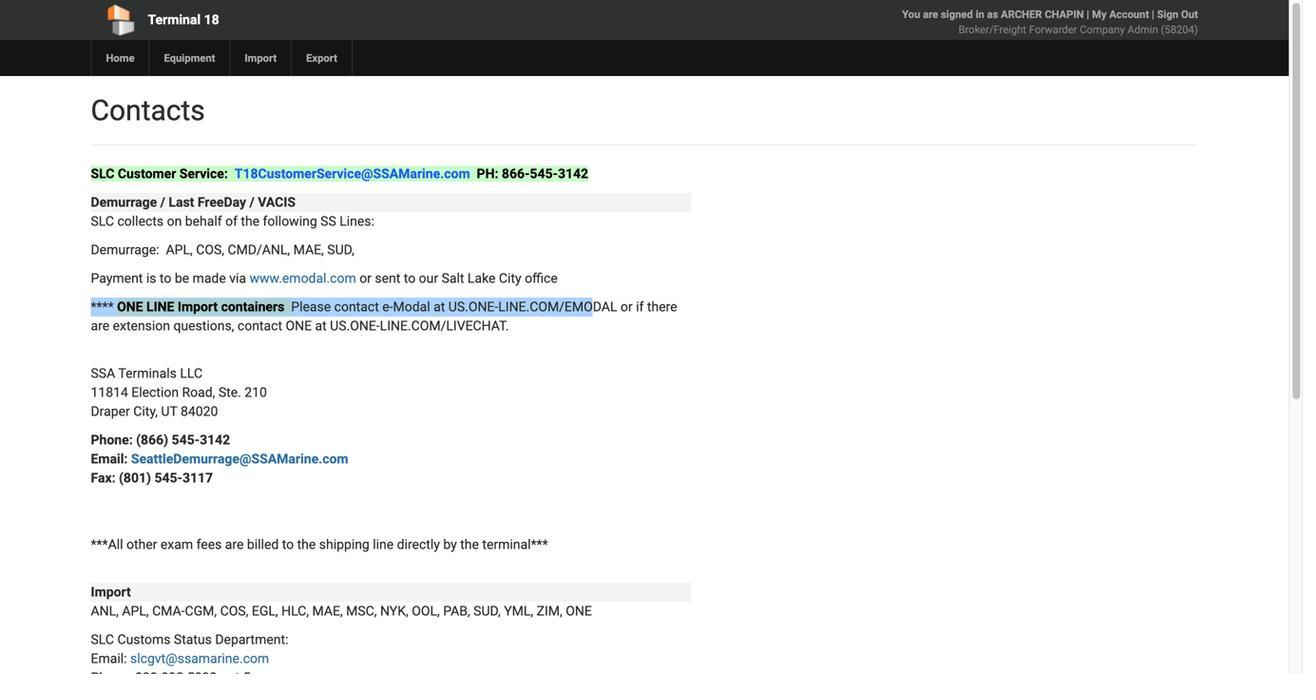 Task type: describe. For each thing, give the bounding box(es) containing it.
in
[[976, 8, 985, 20]]

3117
[[182, 470, 213, 486]]

11814
[[91, 385, 128, 400]]

****
[[91, 299, 114, 315]]

extension
[[113, 318, 170, 334]]

pab,
[[443, 603, 470, 619]]

***all other exam fees are billed to the shipping line directly by the terminal***
[[91, 537, 548, 552]]

draper
[[91, 404, 130, 419]]

cma-
[[152, 603, 185, 619]]

email: for phone:
[[91, 451, 128, 467]]

slcgvt@ssamarine.com
[[130, 651, 269, 666]]

be
[[175, 270, 189, 286]]

forwarder
[[1029, 23, 1077, 36]]

fax:
[[91, 470, 116, 486]]

made
[[193, 270, 226, 286]]

1 horizontal spatial to
[[282, 537, 294, 552]]

2 horizontal spatial the
[[460, 537, 479, 552]]

home
[[106, 52, 135, 64]]

msc,
[[346, 603, 377, 619]]

84020
[[181, 404, 218, 419]]

terminals
[[118, 366, 177, 381]]

2 vertical spatial one
[[566, 603, 592, 619]]

home link
[[91, 40, 149, 76]]

company
[[1080, 23, 1125, 36]]

line
[[373, 537, 394, 552]]

if
[[636, 299, 644, 315]]

line.com/livechat.
[[380, 318, 509, 334]]

2 horizontal spatial import
[[245, 52, 277, 64]]

modal
[[393, 299, 430, 315]]

billed
[[247, 537, 279, 552]]

line
[[146, 299, 174, 315]]

terminal***
[[482, 537, 548, 552]]

2 horizontal spatial to
[[404, 270, 416, 286]]

demurrage:  apl, cos, cmd/anl, mae, sud,
[[91, 242, 354, 258]]

(58204)
[[1161, 23, 1198, 36]]

anl, apl, cma-cgm, cos, egl, hlc, mae, msc, nyk, ool, pab, sud, yml, zim, one
[[91, 603, 592, 619]]

1 horizontal spatial us.one-
[[448, 299, 498, 315]]

ool,
[[412, 603, 440, 619]]

0 horizontal spatial us.one-
[[330, 318, 380, 334]]

contacts
[[91, 94, 205, 127]]

1 vertical spatial mae,
[[312, 603, 343, 619]]

status
[[174, 632, 212, 647]]

terminal 18 link
[[91, 0, 536, 40]]

via
[[229, 270, 246, 286]]

0 vertical spatial sud,
[[327, 242, 354, 258]]

customer
[[118, 166, 176, 182]]

1 horizontal spatial sud,
[[474, 603, 501, 619]]

following
[[263, 213, 317, 229]]

service:
[[179, 166, 228, 182]]

please contact e-modal at us.one-line.com/emodal or if there are extension questions, contact one at us.one-line.com/livechat.
[[91, 299, 677, 334]]

1 vertical spatial import
[[178, 299, 218, 315]]

ut
[[161, 404, 177, 419]]

www.emodal.com
[[250, 270, 356, 286]]

as
[[987, 8, 998, 20]]

phone: (866) 545-3142 email: seattledemurrage@ssamarine.com fax: (801) 545-3117
[[91, 432, 348, 486]]

sent
[[375, 270, 401, 286]]

t18customerservice@ssamarine.com link
[[235, 166, 470, 182]]

seattledemurrage@ssamarine.com
[[131, 451, 348, 467]]

1 horizontal spatial contact
[[334, 299, 379, 315]]

ste.
[[219, 385, 241, 400]]

terminal 18
[[148, 12, 219, 28]]

e-
[[382, 299, 393, 315]]

sign out link
[[1157, 8, 1198, 20]]

2 vertical spatial 545-
[[154, 470, 183, 486]]

payment is to be made via www.emodal.com or sent to our salt lake city office
[[91, 270, 558, 286]]

out
[[1181, 8, 1198, 20]]

of
[[225, 213, 238, 229]]

1 vertical spatial cos,
[[220, 603, 249, 619]]

1 horizontal spatial the
[[297, 537, 316, 552]]

export
[[306, 52, 337, 64]]

0 vertical spatial 3142
[[558, 166, 589, 182]]

(866)
[[136, 432, 168, 448]]

slc for slc customer service: t18customerservice@ssamarine.com ph: 866-545-3142
[[91, 166, 114, 182]]

terminal
[[148, 12, 201, 28]]

signed
[[941, 8, 973, 20]]

slc customer service: t18customerservice@ssamarine.com ph: 866-545-3142
[[91, 166, 589, 182]]

admin
[[1128, 23, 1158, 36]]

export link
[[291, 40, 352, 76]]

other
[[126, 537, 157, 552]]

0 horizontal spatial the
[[241, 213, 260, 229]]

phone:
[[91, 432, 133, 448]]

demurrage
[[91, 194, 157, 210]]

my account link
[[1092, 8, 1149, 20]]

by
[[443, 537, 457, 552]]

www.emodal.com link
[[250, 270, 356, 286]]

department:
[[215, 632, 289, 647]]

llc
[[180, 366, 203, 381]]

2 | from the left
[[1152, 8, 1155, 20]]

0 vertical spatial 545-
[[530, 166, 558, 182]]

broker/freight
[[959, 23, 1027, 36]]

yml,
[[504, 603, 533, 619]]



Task type: vqa. For each thing, say whether or not it's contained in the screenshot.
You
yes



Task type: locate. For each thing, give the bounding box(es) containing it.
containers
[[221, 299, 285, 315]]

sud, right pab,
[[474, 603, 501, 619]]

***all
[[91, 537, 123, 552]]

slc customs status department: email: slcgvt@ssamarine.com
[[91, 632, 289, 666]]

0 vertical spatial import
[[245, 52, 277, 64]]

1 vertical spatial us.one-
[[330, 318, 380, 334]]

0 vertical spatial cos,
[[196, 242, 224, 258]]

1 horizontal spatial import
[[178, 299, 218, 315]]

office
[[525, 270, 558, 286]]

1 vertical spatial 545-
[[172, 432, 200, 448]]

1 horizontal spatial apl,
[[166, 242, 193, 258]]

email: for slc
[[91, 651, 127, 666]]

18
[[204, 12, 219, 28]]

slc down anl,
[[91, 632, 114, 647]]

1 horizontal spatial are
[[923, 8, 938, 20]]

| left sign
[[1152, 8, 1155, 20]]

(801)
[[119, 470, 151, 486]]

payment
[[91, 270, 143, 286]]

directly
[[397, 537, 440, 552]]

0 vertical spatial slc
[[91, 166, 114, 182]]

questions,
[[173, 318, 234, 334]]

/ left last
[[160, 194, 165, 210]]

0 horizontal spatial sud,
[[327, 242, 354, 258]]

0 vertical spatial email:
[[91, 451, 128, 467]]

equipment link
[[149, 40, 229, 76]]

1 vertical spatial 3142
[[200, 432, 230, 448]]

ssa terminals llc 11814 election road, ste. 210 draper city, ut 84020
[[91, 366, 267, 419]]

one inside please contact e-modal at us.one-line.com/emodal or if there are extension questions, contact one at us.one-line.com/livechat.
[[286, 318, 312, 334]]

egl,
[[252, 603, 278, 619]]

1 vertical spatial sud,
[[474, 603, 501, 619]]

0 vertical spatial one
[[117, 299, 143, 315]]

are down ****
[[91, 318, 109, 334]]

demurrage / last freeday / vacis
[[91, 194, 296, 210]]

my
[[1092, 8, 1107, 20]]

0 horizontal spatial contact
[[238, 318, 282, 334]]

0 vertical spatial apl,
[[166, 242, 193, 258]]

1 horizontal spatial one
[[286, 318, 312, 334]]

collects
[[117, 213, 164, 229]]

apl, up be
[[166, 242, 193, 258]]

545-
[[530, 166, 558, 182], [172, 432, 200, 448], [154, 470, 183, 486]]

import left export link
[[245, 52, 277, 64]]

you
[[902, 8, 921, 20]]

city,
[[133, 404, 158, 419]]

salt
[[442, 270, 464, 286]]

on
[[167, 213, 182, 229]]

2 vertical spatial slc
[[91, 632, 114, 647]]

0 horizontal spatial import
[[91, 584, 131, 600]]

to right 'billed'
[[282, 537, 294, 552]]

0 vertical spatial are
[[923, 8, 938, 20]]

nyk,
[[380, 603, 409, 619]]

0 horizontal spatial or
[[360, 270, 372, 286]]

545- down 84020 at the left bottom
[[172, 432, 200, 448]]

zim,
[[537, 603, 563, 619]]

import up anl,
[[91, 584, 131, 600]]

3142 up seattledemurrage@ssamarine.com link
[[200, 432, 230, 448]]

0 horizontal spatial to
[[160, 270, 171, 286]]

0 horizontal spatial at
[[315, 318, 327, 334]]

or left sent
[[360, 270, 372, 286]]

/ left vacis
[[250, 194, 255, 210]]

us.one- down "please"
[[330, 318, 380, 334]]

1 horizontal spatial |
[[1152, 8, 1155, 20]]

3142
[[558, 166, 589, 182], [200, 432, 230, 448]]

1 horizontal spatial or
[[621, 299, 633, 315]]

election
[[131, 385, 179, 400]]

1 vertical spatial contact
[[238, 318, 282, 334]]

apl, up customs
[[122, 603, 149, 619]]

| left my
[[1087, 8, 1090, 20]]

contact left e-
[[334, 299, 379, 315]]

0 horizontal spatial 3142
[[200, 432, 230, 448]]

sud, down ss
[[327, 242, 354, 258]]

the
[[241, 213, 260, 229], [297, 537, 316, 552], [460, 537, 479, 552]]

are inside you are signed in as archer chapin | my account | sign out broker/freight forwarder company admin (58204)
[[923, 8, 938, 20]]

one down "please"
[[286, 318, 312, 334]]

contact
[[334, 299, 379, 315], [238, 318, 282, 334]]

or for if
[[621, 299, 633, 315]]

1 / from the left
[[160, 194, 165, 210]]

866-
[[502, 166, 530, 182]]

1 vertical spatial are
[[91, 318, 109, 334]]

2 / from the left
[[250, 194, 255, 210]]

2 horizontal spatial one
[[566, 603, 592, 619]]

at down "please"
[[315, 318, 327, 334]]

road,
[[182, 385, 215, 400]]

email: down customs
[[91, 651, 127, 666]]

slc for slc collects on behalf of the following ss lines:
[[91, 213, 114, 229]]

the right of
[[241, 213, 260, 229]]

2 vertical spatial import
[[91, 584, 131, 600]]

lake
[[468, 270, 496, 286]]

1 slc from the top
[[91, 166, 114, 182]]

our
[[419, 270, 438, 286]]

1 vertical spatial slc
[[91, 213, 114, 229]]

you are signed in as archer chapin | my account | sign out broker/freight forwarder company admin (58204)
[[902, 8, 1198, 36]]

2 email: from the top
[[91, 651, 127, 666]]

t18customerservice@ssamarine.com
[[235, 166, 470, 182]]

1 horizontal spatial /
[[250, 194, 255, 210]]

vacis
[[258, 194, 296, 210]]

slc down demurrage
[[91, 213, 114, 229]]

to
[[160, 270, 171, 286], [404, 270, 416, 286], [282, 537, 294, 552]]

2 slc from the top
[[91, 213, 114, 229]]

import
[[245, 52, 277, 64], [178, 299, 218, 315], [91, 584, 131, 600]]

slc inside slc customs status department: email: slcgvt@ssamarine.com
[[91, 632, 114, 647]]

us.one-
[[448, 299, 498, 315], [330, 318, 380, 334]]

line.com/emodal
[[498, 299, 617, 315]]

mae, up www.emodal.com link
[[293, 242, 324, 258]]

cos, left egl,
[[220, 603, 249, 619]]

one up extension
[[117, 299, 143, 315]]

0 vertical spatial us.one-
[[448, 299, 498, 315]]

or left if
[[621, 299, 633, 315]]

3142 right 866-
[[558, 166, 589, 182]]

ss
[[321, 213, 336, 229]]

to right is
[[160, 270, 171, 286]]

freeday
[[198, 194, 246, 210]]

slc for slc customs status department: email: slcgvt@ssamarine.com
[[91, 632, 114, 647]]

1 horizontal spatial at
[[434, 299, 445, 315]]

3 slc from the top
[[91, 632, 114, 647]]

0 horizontal spatial are
[[91, 318, 109, 334]]

to left the our
[[404, 270, 416, 286]]

0 horizontal spatial apl,
[[122, 603, 149, 619]]

545- right ph:
[[530, 166, 558, 182]]

mae,
[[293, 242, 324, 258], [312, 603, 343, 619]]

0 vertical spatial at
[[434, 299, 445, 315]]

1 email: from the top
[[91, 451, 128, 467]]

is
[[146, 270, 156, 286]]

sign
[[1157, 8, 1179, 20]]

cgm,
[[185, 603, 217, 619]]

archer
[[1001, 8, 1042, 20]]

ph:
[[477, 166, 499, 182]]

or for sent
[[360, 270, 372, 286]]

at up line.com/livechat. at the top of page
[[434, 299, 445, 315]]

email: inside slc customs status department: email: slcgvt@ssamarine.com
[[91, 651, 127, 666]]

ssa
[[91, 366, 115, 381]]

are inside please contact e-modal at us.one-line.com/emodal or if there are extension questions, contact one at us.one-line.com/livechat.
[[91, 318, 109, 334]]

email:
[[91, 451, 128, 467], [91, 651, 127, 666]]

1 horizontal spatial 3142
[[558, 166, 589, 182]]

0 vertical spatial contact
[[334, 299, 379, 315]]

import link
[[229, 40, 291, 76]]

1 vertical spatial apl,
[[122, 603, 149, 619]]

1 vertical spatial at
[[315, 318, 327, 334]]

are right you
[[923, 8, 938, 20]]

us.one- down lake
[[448, 299, 498, 315]]

1 | from the left
[[1087, 8, 1090, 20]]

last
[[169, 194, 194, 210]]

email: inside phone: (866) 545-3142 email: seattledemurrage@ssamarine.com fax: (801) 545-3117
[[91, 451, 128, 467]]

1 vertical spatial one
[[286, 318, 312, 334]]

**** one line import containers
[[91, 299, 288, 315]]

0 vertical spatial or
[[360, 270, 372, 286]]

at
[[434, 299, 445, 315], [315, 318, 327, 334]]

210
[[245, 385, 267, 400]]

1 vertical spatial or
[[621, 299, 633, 315]]

545- right (801)
[[154, 470, 183, 486]]

email: down phone:
[[91, 451, 128, 467]]

cmd/anl,
[[228, 242, 290, 258]]

0 horizontal spatial |
[[1087, 8, 1090, 20]]

exam
[[161, 537, 193, 552]]

fees are
[[196, 537, 244, 552]]

contact down containers
[[238, 318, 282, 334]]

0 horizontal spatial one
[[117, 299, 143, 315]]

cos, up made
[[196, 242, 224, 258]]

/
[[160, 194, 165, 210], [250, 194, 255, 210]]

please
[[291, 299, 331, 315]]

behalf
[[185, 213, 222, 229]]

slc up demurrage
[[91, 166, 114, 182]]

one right zim,
[[566, 603, 592, 619]]

the left shipping
[[297, 537, 316, 552]]

equipment
[[164, 52, 215, 64]]

or inside please contact e-modal at us.one-line.com/emodal or if there are extension questions, contact one at us.one-line.com/livechat.
[[621, 299, 633, 315]]

import up 'questions,' at top left
[[178, 299, 218, 315]]

seattledemurrage@ssamarine.com link
[[131, 451, 348, 467]]

1 vertical spatial email:
[[91, 651, 127, 666]]

anl,
[[91, 603, 119, 619]]

or
[[360, 270, 372, 286], [621, 299, 633, 315]]

mae, right the hlc,
[[312, 603, 343, 619]]

0 horizontal spatial /
[[160, 194, 165, 210]]

3142 inside phone: (866) 545-3142 email: seattledemurrage@ssamarine.com fax: (801) 545-3117
[[200, 432, 230, 448]]

0 vertical spatial mae,
[[293, 242, 324, 258]]

hlc,
[[282, 603, 309, 619]]

the right by
[[460, 537, 479, 552]]

account
[[1110, 8, 1149, 20]]



